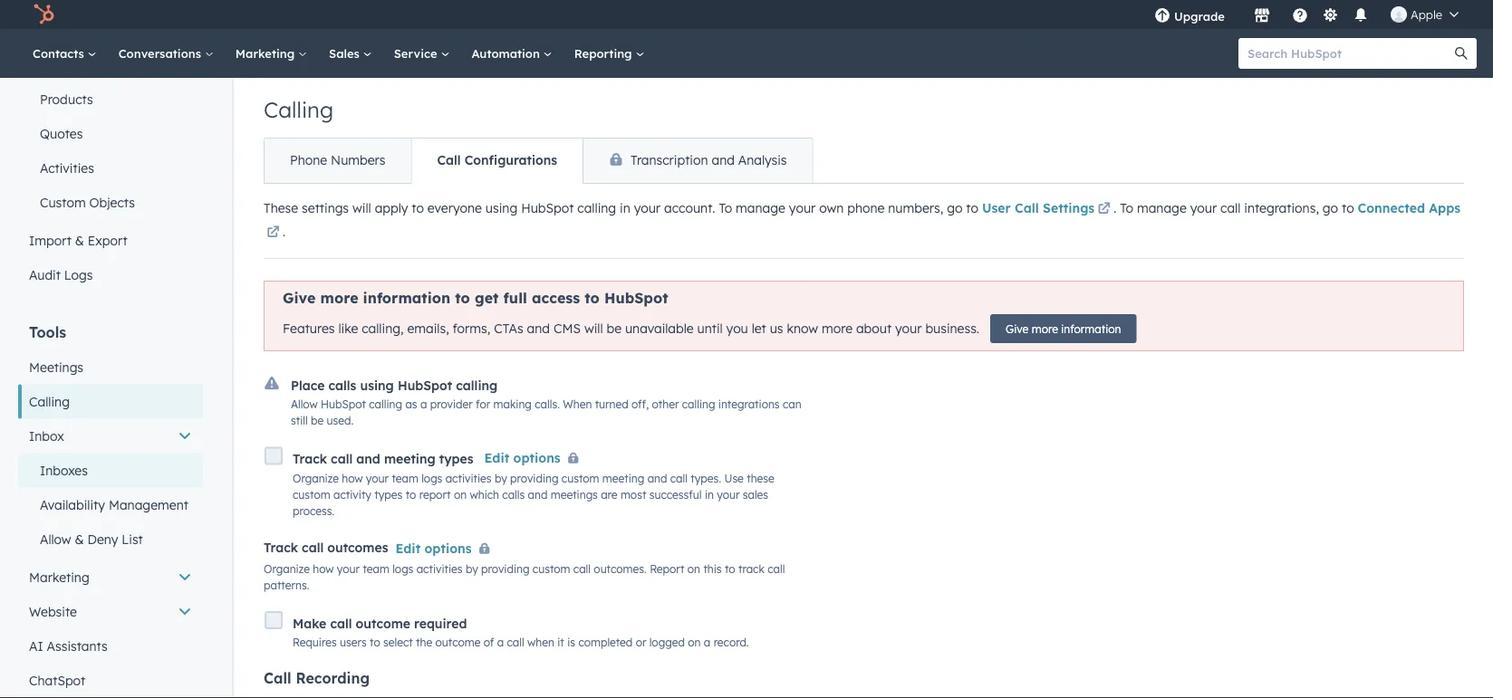 Task type: describe. For each thing, give the bounding box(es) containing it.
numbers
[[331, 152, 385, 168]]

apple
[[1411, 7, 1442, 22]]

to inside make call outcome required requires users to select the outcome of a call when it is completed or logged on a record.
[[370, 636, 380, 650]]

use
[[724, 471, 744, 485]]

transcription
[[631, 152, 708, 168]]

activities for types
[[445, 471, 492, 485]]

notifications image
[[1353, 8, 1369, 24]]

products link
[[18, 82, 203, 117]]

1 to from the left
[[719, 200, 732, 216]]

let
[[752, 321, 766, 337]]

. for .
[[283, 223, 286, 239]]

connected apps link
[[264, 200, 1461, 244]]

call down process.
[[302, 540, 324, 556]]

edit options button for track call outcomes
[[395, 538, 497, 561]]

allow & deny list
[[40, 532, 143, 548]]

audit logs
[[29, 267, 93, 283]]

marketing button
[[18, 561, 203, 595]]

help button
[[1285, 0, 1315, 29]]

website
[[29, 604, 77, 620]]

on inside organize how your team logs activities by providing custom call outcomes. report on this to track call patterns.
[[687, 562, 700, 576]]

it
[[557, 636, 564, 650]]

call inside user call settings link
[[1015, 200, 1039, 216]]

upgrade
[[1174, 9, 1225, 24]]

call for call configurations
[[437, 152, 461, 168]]

0 vertical spatial using
[[485, 200, 517, 216]]

1 go from the left
[[947, 200, 963, 216]]

custom objects
[[40, 195, 135, 211]]

marketplaces button
[[1243, 0, 1281, 29]]

objects
[[89, 195, 135, 211]]

sales
[[743, 488, 768, 501]]

marketing inside marketing 'link'
[[235, 46, 298, 61]]

your down use
[[717, 488, 740, 501]]

using inside 'place calls using hubspot calling allow hubspot calling as a provider for making calls. when turned off, other calling integrations can still be used.'
[[360, 377, 394, 393]]

notifications button
[[1345, 0, 1376, 29]]

to right access
[[585, 289, 600, 307]]

apps
[[1429, 200, 1461, 216]]

marketing link
[[224, 29, 318, 78]]

contacts
[[33, 46, 88, 61]]

allow inside 'place calls using hubspot calling allow hubspot calling as a provider for making calls. when turned off, other calling integrations can still be used.'
[[291, 398, 318, 411]]

more for give more information
[[1032, 322, 1058, 336]]

organize how your team logs activities by providing custom meeting and call types. use these custom activity types to report on which calls and meetings are most successful in your sales process.
[[293, 471, 774, 518]]

these settings will apply to everyone using hubspot calling in your account. to manage your own phone numbers, go to
[[264, 200, 982, 216]]

audit
[[29, 267, 61, 283]]

conversations link
[[108, 29, 224, 78]]

1 vertical spatial outcome
[[435, 636, 481, 650]]

call configurations
[[437, 152, 557, 168]]

import & export link
[[18, 224, 203, 258]]

inbox button
[[18, 419, 203, 454]]

tools element
[[18, 323, 203, 698]]

meetings link
[[18, 351, 203, 385]]

reporting
[[574, 46, 635, 61]]

0 vertical spatial meeting
[[384, 451, 435, 467]]

us
[[770, 321, 783, 337]]

information for give more information
[[1061, 322, 1121, 336]]

options for track call outcomes
[[424, 541, 472, 556]]

types inside organize how your team logs activities by providing custom meeting and call types. use these custom activity types to report on which calls and meetings are most successful in your sales process.
[[374, 488, 403, 501]]

off,
[[631, 398, 649, 411]]

everyone
[[427, 200, 482, 216]]

calls.
[[535, 398, 560, 411]]

custom objects link
[[18, 186, 203, 220]]

settings
[[302, 200, 349, 216]]

your left own
[[789, 200, 816, 216]]

your left account.
[[634, 200, 661, 216]]

track for track call outcomes
[[264, 540, 298, 556]]

on inside organize how your team logs activities by providing custom meeting and call types. use these custom activity types to report on which calls and meetings are most successful in your sales process.
[[454, 488, 467, 501]]

connected apps
[[1358, 200, 1461, 216]]

2 horizontal spatial a
[[704, 636, 711, 650]]

call left when
[[507, 636, 524, 650]]

marketplaces image
[[1254, 8, 1270, 24]]

features
[[283, 321, 335, 337]]

management
[[109, 497, 188, 513]]

edit for track call outcomes
[[395, 541, 421, 556]]

organize how your team logs activities by providing custom call outcomes. report on this to track call patterns.
[[264, 562, 785, 592]]

0 vertical spatial will
[[352, 200, 371, 216]]

calling,
[[362, 321, 404, 337]]

the
[[416, 636, 432, 650]]

and left meetings in the left of the page
[[528, 488, 548, 501]]

most
[[621, 488, 646, 501]]

hubspot up as
[[398, 377, 452, 393]]

to left user
[[966, 200, 978, 216]]

phone
[[847, 200, 885, 216]]

successful
[[649, 488, 702, 501]]

call up activity
[[331, 451, 353, 467]]

settings link
[[1319, 5, 1342, 24]]

give more information to get full access to hubspot
[[283, 289, 668, 307]]

1 vertical spatial custom
[[293, 488, 330, 501]]

patterns.
[[264, 579, 309, 592]]

activities
[[40, 160, 94, 176]]

chatspot link
[[18, 664, 203, 698]]

access
[[532, 289, 580, 307]]

user
[[982, 200, 1011, 216]]

to inside organize how your team logs activities by providing custom meeting and call types. use these custom activity types to report on which calls and meetings are most successful in your sales process.
[[406, 488, 416, 501]]

link opens in a new window image inside connected apps link
[[267, 226, 279, 239]]

user call settings link
[[982, 199, 1114, 221]]

export
[[88, 233, 127, 249]]

phone numbers
[[290, 152, 385, 168]]

quotes link
[[18, 117, 203, 151]]

apply
[[375, 200, 408, 216]]

1 horizontal spatial a
[[497, 636, 504, 650]]

availability
[[40, 497, 105, 513]]

0 vertical spatial types
[[439, 451, 473, 467]]

calls inside 'place calls using hubspot calling allow hubspot calling as a provider for making calls. when turned off, other calling integrations can still be used.'
[[328, 377, 356, 393]]

calling inside tools element
[[29, 394, 70, 410]]

. for . to manage your call integrations, go to
[[1114, 200, 1116, 216]]

deny
[[87, 532, 118, 548]]

hubspot down configurations
[[521, 200, 574, 216]]

transcription and analysis button
[[583, 139, 812, 183]]

logs for patterns.
[[393, 562, 413, 576]]

to inside organize how your team logs activities by providing custom call outcomes. report on this to track call patterns.
[[725, 562, 735, 576]]

conversations
[[118, 46, 205, 61]]

phone numbers link
[[265, 139, 411, 183]]

inboxes
[[40, 463, 88, 479]]

call for call recording
[[264, 669, 291, 687]]

to left get
[[455, 289, 470, 307]]

features like calling, emails, forms, ctas and cms will be unavailable until you let us know more about your business.
[[283, 321, 979, 337]]

integrations,
[[1244, 200, 1319, 216]]

outcomes
[[327, 540, 388, 556]]

call configurations link
[[411, 139, 583, 183]]

information for give more information to get full access to hubspot
[[363, 289, 450, 307]]

activities for patterns.
[[416, 562, 463, 576]]

your left integrations,
[[1190, 200, 1217, 216]]

give more information
[[1006, 322, 1121, 336]]

call up users
[[330, 616, 352, 632]]

be inside 'place calls using hubspot calling allow hubspot calling as a provider for making calls. when turned off, other calling integrations can still be used.'
[[311, 414, 324, 427]]

user call settings
[[982, 200, 1095, 216]]

track call outcomes
[[264, 540, 388, 556]]

place
[[291, 377, 325, 393]]

sales link
[[318, 29, 383, 78]]

chatspot
[[29, 673, 85, 689]]

this
[[703, 562, 722, 576]]

making
[[493, 398, 532, 411]]

call recording
[[264, 669, 370, 687]]

business.
[[925, 321, 979, 337]]

own
[[819, 200, 844, 216]]

menu containing apple
[[1141, 0, 1471, 29]]

call inside organize how your team logs activities by providing custom meeting and call types. use these custom activity types to report on which calls and meetings are most successful in your sales process.
[[670, 471, 688, 485]]

track
[[738, 562, 765, 576]]



Task type: vqa. For each thing, say whether or not it's contained in the screenshot.
Bob Builder image
yes



Task type: locate. For each thing, give the bounding box(es) containing it.
0 horizontal spatial manage
[[736, 200, 785, 216]]

call up everyone
[[437, 152, 461, 168]]

0 horizontal spatial a
[[420, 398, 427, 411]]

2 manage from the left
[[1137, 200, 1187, 216]]

logs for types
[[422, 471, 442, 485]]

team inside organize how your team logs activities by providing custom call outcomes. report on this to track call patterns.
[[363, 562, 390, 576]]

edit options button
[[484, 447, 586, 470], [395, 538, 497, 561]]

activities up which
[[445, 471, 492, 485]]

outcome up select
[[356, 616, 410, 632]]

logs up report
[[422, 471, 442, 485]]

call left recording
[[264, 669, 291, 687]]

service
[[394, 46, 441, 61]]

& for import
[[75, 233, 84, 249]]

still
[[291, 414, 308, 427]]

by up which
[[495, 471, 507, 485]]

custom for patterns.
[[533, 562, 570, 576]]

1 vertical spatial edit options button
[[395, 538, 497, 561]]

1 vertical spatial .
[[283, 223, 286, 239]]

your down track call and meeting types
[[366, 471, 389, 485]]

link opens in a new window image inside user call settings link
[[1098, 203, 1110, 216]]

your right the about
[[895, 321, 922, 337]]

sales
[[329, 46, 363, 61]]

1 horizontal spatial how
[[342, 471, 363, 485]]

link opens in a new window image
[[1098, 203, 1110, 216], [267, 222, 279, 244]]

other
[[652, 398, 679, 411]]

required
[[414, 616, 467, 632]]

edit up which
[[484, 450, 509, 466]]

0 vertical spatial organize
[[293, 471, 339, 485]]

0 vertical spatial be
[[607, 321, 622, 337]]

search button
[[1446, 38, 1477, 69]]

1 vertical spatial by
[[466, 562, 478, 576]]

1 horizontal spatial edit
[[484, 450, 509, 466]]

activities up required
[[416, 562, 463, 576]]

outcome down required
[[435, 636, 481, 650]]

link opens in a new window image right settings
[[1098, 199, 1110, 221]]

edit options for track call outcomes
[[395, 541, 472, 556]]

audit logs link
[[18, 258, 203, 293]]

0 horizontal spatial options
[[424, 541, 472, 556]]

edit options button down report
[[395, 538, 497, 561]]

numbers,
[[888, 200, 943, 216]]

a left "record."
[[704, 636, 711, 650]]

custom left outcomes.
[[533, 562, 570, 576]]

by for call
[[466, 562, 478, 576]]

using
[[485, 200, 517, 216], [360, 377, 394, 393]]

and up activity
[[356, 451, 380, 467]]

for
[[476, 398, 490, 411]]

allow
[[291, 398, 318, 411], [40, 532, 71, 548]]

inbox
[[29, 429, 64, 444]]

1 horizontal spatial more
[[822, 321, 853, 337]]

and inside button
[[712, 152, 735, 168]]

you
[[726, 321, 748, 337]]

logs inside organize how your team logs activities by providing custom meeting and call types. use these custom activity types to report on which calls and meetings are most successful in your sales process.
[[422, 471, 442, 485]]

1 horizontal spatial by
[[495, 471, 507, 485]]

1 vertical spatial meeting
[[602, 471, 644, 485]]

marketing left sales
[[235, 46, 298, 61]]

1 horizontal spatial team
[[392, 471, 418, 485]]

organize for organize how your team logs activities by providing custom meeting and call types. use these custom activity types to report on which calls and meetings are most successful in your sales process.
[[293, 471, 339, 485]]

import & export
[[29, 233, 127, 249]]

. right settings
[[1114, 200, 1116, 216]]

0 horizontal spatial to
[[719, 200, 732, 216]]

to right users
[[370, 636, 380, 650]]

organize up patterns.
[[264, 562, 310, 576]]

organize up process.
[[293, 471, 339, 485]]

1 vertical spatial allow
[[40, 532, 71, 548]]

give up features
[[283, 289, 316, 307]]

emails,
[[407, 321, 449, 337]]

1 manage from the left
[[736, 200, 785, 216]]

2 to from the left
[[1120, 200, 1133, 216]]

0 vertical spatial providing
[[510, 471, 559, 485]]

1 vertical spatial call
[[1015, 200, 1039, 216]]

unavailable
[[625, 321, 694, 337]]

team inside organize how your team logs activities by providing custom meeting and call types. use these custom activity types to report on which calls and meetings are most successful in your sales process.
[[392, 471, 418, 485]]

go right numbers,
[[947, 200, 963, 216]]

be
[[607, 321, 622, 337], [311, 414, 324, 427]]

activities inside organize how your team logs activities by providing custom meeting and call types. use these custom activity types to report on which calls and meetings are most successful in your sales process.
[[445, 471, 492, 485]]

navigation
[[264, 138, 813, 184]]

1 horizontal spatial manage
[[1137, 200, 1187, 216]]

1 vertical spatial &
[[75, 532, 84, 548]]

calling
[[264, 96, 333, 123], [29, 394, 70, 410]]

to right account.
[[719, 200, 732, 216]]

by for meeting
[[495, 471, 507, 485]]

a right of
[[497, 636, 504, 650]]

will
[[352, 200, 371, 216], [584, 321, 603, 337]]

select
[[383, 636, 413, 650]]

0 vertical spatial on
[[454, 488, 467, 501]]

when
[[563, 398, 592, 411]]

on left this
[[687, 562, 700, 576]]

1 horizontal spatial link opens in a new window image
[[1098, 203, 1110, 216]]

0 vertical spatial custom
[[562, 471, 599, 485]]

how down track call outcomes
[[313, 562, 334, 576]]

0 vertical spatial logs
[[422, 471, 442, 485]]

settings image
[[1322, 8, 1339, 24]]

1 horizontal spatial link opens in a new window image
[[1098, 199, 1110, 221]]

0 vertical spatial track
[[293, 451, 327, 467]]

allow up still
[[291, 398, 318, 411]]

0 vertical spatial how
[[342, 471, 363, 485]]

bob builder image
[[1391, 6, 1407, 23]]

call left integrations,
[[1220, 200, 1241, 216]]

assistants
[[47, 639, 108, 655]]

allow inside tools element
[[40, 532, 71, 548]]

0 horizontal spatial edit options
[[395, 541, 472, 556]]

call up successful at the bottom left of page
[[670, 471, 688, 485]]

on inside make call outcome required requires users to select the outcome of a call when it is completed or logged on a record.
[[688, 636, 701, 650]]

menu
[[1141, 0, 1471, 29]]

calls right which
[[502, 488, 525, 501]]

is
[[567, 636, 575, 650]]

a inside 'place calls using hubspot calling allow hubspot calling as a provider for making calls. when turned off, other calling integrations can still be used.'
[[420, 398, 427, 411]]

Search HubSpot search field
[[1238, 38, 1460, 69]]

outcomes.
[[594, 562, 647, 576]]

to right this
[[725, 562, 735, 576]]

give for give more information
[[1006, 322, 1029, 336]]

edit options for track call and meeting types
[[484, 450, 561, 466]]

team for types
[[392, 471, 418, 485]]

products
[[40, 92, 93, 107]]

& left export
[[75, 233, 84, 249]]

edit options up organize how your team logs activities by providing custom meeting and call types. use these custom activity types to report on which calls and meetings are most successful in your sales process.
[[484, 450, 561, 466]]

0 horizontal spatial outcome
[[356, 616, 410, 632]]

providing inside organize how your team logs activities by providing custom meeting and call types. use these custom activity types to report on which calls and meetings are most successful in your sales process.
[[510, 471, 559, 485]]

0 horizontal spatial will
[[352, 200, 371, 216]]

& left deny
[[75, 532, 84, 548]]

be right still
[[311, 414, 324, 427]]

2 vertical spatial call
[[264, 669, 291, 687]]

1 horizontal spatial will
[[584, 321, 603, 337]]

more for give more information to get full access to hubspot
[[320, 289, 358, 307]]

meeting up report
[[384, 451, 435, 467]]

providing up meetings in the left of the page
[[510, 471, 559, 485]]

1 vertical spatial edit options
[[395, 541, 472, 556]]

by inside organize how your team logs activities by providing custom meeting and call types. use these custom activity types to report on which calls and meetings are most successful in your sales process.
[[495, 471, 507, 485]]

how up activity
[[342, 471, 363, 485]]

and left cms
[[527, 321, 550, 337]]

options down report
[[424, 541, 472, 556]]

0 vertical spatial by
[[495, 471, 507, 485]]

0 vertical spatial link opens in a new window image
[[1098, 203, 1110, 216]]

how for patterns.
[[313, 562, 334, 576]]

1 horizontal spatial calls
[[502, 488, 525, 501]]

call right user
[[1015, 200, 1039, 216]]

requires
[[293, 636, 337, 650]]

your
[[634, 200, 661, 216], [789, 200, 816, 216], [1190, 200, 1217, 216], [895, 321, 922, 337], [366, 471, 389, 485], [717, 488, 740, 501], [337, 562, 360, 576]]

1 vertical spatial calls
[[502, 488, 525, 501]]

place calls using hubspot calling allow hubspot calling as a provider for making calls. when turned off, other calling integrations can still be used.
[[291, 377, 801, 427]]

these
[[747, 471, 774, 485]]

0 vertical spatial call
[[437, 152, 461, 168]]

meeting
[[384, 451, 435, 467], [602, 471, 644, 485]]

options up organize how your team logs activities by providing custom meeting and call types. use these custom activity types to report on which calls and meetings are most successful in your sales process.
[[513, 450, 561, 466]]

calling up inbox
[[29, 394, 70, 410]]

phone
[[290, 152, 327, 168]]

team for patterns.
[[363, 562, 390, 576]]

0 horizontal spatial in
[[620, 200, 630, 216]]

give more information link
[[990, 314, 1136, 343]]

used.
[[327, 414, 354, 427]]

track up patterns.
[[264, 540, 298, 556]]

providing inside organize how your team logs activities by providing custom call outcomes. report on this to track call patterns.
[[481, 562, 530, 576]]

1 & from the top
[[75, 233, 84, 249]]

navigation containing phone numbers
[[264, 138, 813, 184]]

edit options down report
[[395, 541, 472, 556]]

report
[[419, 488, 451, 501]]

allow down 'availability'
[[40, 532, 71, 548]]

0 horizontal spatial edit
[[395, 541, 421, 556]]

0 vertical spatial calling
[[264, 96, 333, 123]]

2 & from the top
[[75, 532, 84, 548]]

1 horizontal spatial information
[[1061, 322, 1121, 336]]

calls inside organize how your team logs activities by providing custom meeting and call types. use these custom activity types to report on which calls and meetings are most successful in your sales process.
[[502, 488, 525, 501]]

1 horizontal spatial to
[[1120, 200, 1133, 216]]

edit options
[[484, 450, 561, 466], [395, 541, 472, 556]]

by inside organize how your team logs activities by providing custom call outcomes. report on this to track call patterns.
[[466, 562, 478, 576]]

ctas
[[494, 321, 523, 337]]

marketing inside marketing button
[[29, 570, 89, 586]]

edit right outcomes on the left
[[395, 541, 421, 556]]

0 vertical spatial outcome
[[356, 616, 410, 632]]

give
[[283, 289, 316, 307], [1006, 322, 1029, 336]]

organize inside organize how your team logs activities by providing custom meeting and call types. use these custom activity types to report on which calls and meetings are most successful in your sales process.
[[293, 471, 339, 485]]

activities
[[445, 471, 492, 485], [416, 562, 463, 576]]

will right cms
[[584, 321, 603, 337]]

0 vertical spatial activities
[[445, 471, 492, 485]]

1 vertical spatial give
[[1006, 322, 1029, 336]]

1 vertical spatial team
[[363, 562, 390, 576]]

your inside organize how your team logs activities by providing custom call outcomes. report on this to track call patterns.
[[337, 562, 360, 576]]

calling
[[577, 200, 616, 216], [456, 377, 498, 393], [369, 398, 402, 411], [682, 398, 715, 411]]

will left apply
[[352, 200, 371, 216]]

edit for track call and meeting types
[[484, 450, 509, 466]]

like
[[338, 321, 358, 337]]

0 horizontal spatial marketing
[[29, 570, 89, 586]]

how inside organize how your team logs activities by providing custom meeting and call types. use these custom activity types to report on which calls and meetings are most successful in your sales process.
[[342, 471, 363, 485]]

organize for organize how your team logs activities by providing custom call outcomes. report on this to track call patterns.
[[264, 562, 310, 576]]

0 vertical spatial calls
[[328, 377, 356, 393]]

1 horizontal spatial calling
[[264, 96, 333, 123]]

cms
[[554, 321, 581, 337]]

types.
[[691, 471, 721, 485]]

to left connected
[[1342, 200, 1354, 216]]

give inside "link"
[[1006, 322, 1029, 336]]

hubspot up 'features like calling, emails, forms, ctas and cms will be unavailable until you let us know more about your business.'
[[604, 289, 668, 307]]

record.
[[714, 636, 749, 650]]

1 vertical spatial link opens in a new window image
[[267, 226, 279, 239]]

contacts link
[[22, 29, 108, 78]]

providing for meeting
[[510, 471, 559, 485]]

hubspot image
[[33, 4, 54, 25]]

give for give more information to get full access to hubspot
[[283, 289, 316, 307]]

edit options button for track call and meeting types
[[484, 447, 586, 470]]

calls right place
[[328, 377, 356, 393]]

custom inside organize how your team logs activities by providing custom call outcomes. report on this to track call patterns.
[[533, 562, 570, 576]]

how for types
[[342, 471, 363, 485]]

1 horizontal spatial outcome
[[435, 636, 481, 650]]

link opens in a new window image down the these
[[267, 226, 279, 239]]

availability management
[[40, 497, 188, 513]]

tools
[[29, 323, 66, 342]]

as
[[405, 398, 417, 411]]

about
[[856, 321, 892, 337]]

connected
[[1358, 200, 1425, 216]]

0 horizontal spatial link opens in a new window image
[[267, 222, 279, 244]]

link opens in a new window image down the these
[[267, 222, 279, 244]]

or
[[636, 636, 646, 650]]

meeting up most at the left bottom of the page
[[602, 471, 644, 485]]

0 vertical spatial marketing
[[235, 46, 298, 61]]

0 horizontal spatial allow
[[40, 532, 71, 548]]

custom for types
[[562, 471, 599, 485]]

call left outcomes.
[[573, 562, 591, 576]]

1 horizontal spatial meeting
[[602, 471, 644, 485]]

1 horizontal spatial marketing
[[235, 46, 298, 61]]

meeting inside organize how your team logs activities by providing custom meeting and call types. use these custom activity types to report on which calls and meetings are most successful in your sales process.
[[602, 471, 644, 485]]

0 horizontal spatial information
[[363, 289, 450, 307]]

upgrade image
[[1154, 8, 1170, 24]]

0 vertical spatial in
[[620, 200, 630, 216]]

1 vertical spatial organize
[[264, 562, 310, 576]]

on right logged
[[688, 636, 701, 650]]

calling up 'phone'
[[264, 96, 333, 123]]

call inside call configurations 'link'
[[437, 152, 461, 168]]

custom up meetings in the left of the page
[[562, 471, 599, 485]]

forms,
[[453, 321, 490, 337]]

search image
[[1455, 47, 1468, 60]]

by up required
[[466, 562, 478, 576]]

0 vertical spatial allow
[[291, 398, 318, 411]]

1 vertical spatial options
[[424, 541, 472, 556]]

go
[[947, 200, 963, 216], [1323, 200, 1338, 216]]

go right integrations,
[[1323, 200, 1338, 216]]

track down still
[[293, 451, 327, 467]]

edit options button up organize how your team logs activities by providing custom meeting and call types. use these custom activity types to report on which calls and meetings are most successful in your sales process.
[[484, 447, 586, 470]]

0 vertical spatial edit options button
[[484, 447, 586, 470]]

on
[[454, 488, 467, 501], [687, 562, 700, 576], [688, 636, 701, 650]]

account.
[[664, 200, 715, 216]]

1 vertical spatial types
[[374, 488, 403, 501]]

website button
[[18, 595, 203, 630]]

marketing up website
[[29, 570, 89, 586]]

a right as
[[420, 398, 427, 411]]

team down outcomes on the left
[[363, 562, 390, 576]]

link opens in a new window image
[[1098, 199, 1110, 221], [267, 226, 279, 239]]

in left account.
[[620, 200, 630, 216]]

0 horizontal spatial team
[[363, 562, 390, 576]]

types right activity
[[374, 488, 403, 501]]

organize inside organize how your team logs activities by providing custom call outcomes. report on this to track call patterns.
[[264, 562, 310, 576]]

and up successful at the bottom left of page
[[647, 471, 667, 485]]

in inside organize how your team logs activities by providing custom meeting and call types. use these custom activity types to report on which calls and meetings are most successful in your sales process.
[[705, 488, 714, 501]]

when
[[527, 636, 554, 650]]

0 horizontal spatial more
[[320, 289, 358, 307]]

to
[[719, 200, 732, 216], [1120, 200, 1133, 216]]

1 horizontal spatial types
[[439, 451, 473, 467]]

meetings
[[551, 488, 598, 501]]

2 go from the left
[[1323, 200, 1338, 216]]

automation link
[[461, 29, 563, 78]]

track call and meeting types
[[293, 451, 473, 467]]

1 vertical spatial calling
[[29, 394, 70, 410]]

0 horizontal spatial call
[[264, 669, 291, 687]]

on left which
[[454, 488, 467, 501]]

analysis
[[738, 152, 787, 168]]

. down the these
[[283, 223, 286, 239]]

help image
[[1292, 8, 1308, 24]]

1 vertical spatial marketing
[[29, 570, 89, 586]]

team down track call and meeting types
[[392, 471, 418, 485]]

be left unavailable
[[607, 321, 622, 337]]

how inside organize how your team logs activities by providing custom call outcomes. report on this to track call patterns.
[[313, 562, 334, 576]]

0 horizontal spatial logs
[[393, 562, 413, 576]]

1 horizontal spatial be
[[607, 321, 622, 337]]

and left analysis
[[712, 152, 735, 168]]

track for track call and meeting types
[[293, 451, 327, 467]]

inboxes link
[[18, 454, 203, 488]]

providing up make call outcome required requires users to select the outcome of a call when it is completed or logged on a record.
[[481, 562, 530, 576]]

1 horizontal spatial in
[[705, 488, 714, 501]]

2 horizontal spatial call
[[1015, 200, 1039, 216]]

logs up select
[[393, 562, 413, 576]]

to left report
[[406, 488, 416, 501]]

1 vertical spatial link opens in a new window image
[[267, 222, 279, 244]]

logs inside organize how your team logs activities by providing custom call outcomes. report on this to track call patterns.
[[393, 562, 413, 576]]

1 horizontal spatial edit options
[[484, 450, 561, 466]]

call right track
[[768, 562, 785, 576]]

turned
[[595, 398, 628, 411]]

0 vertical spatial .
[[1114, 200, 1116, 216]]

meetings
[[29, 360, 83, 376]]

0 horizontal spatial meeting
[[384, 451, 435, 467]]

calls
[[328, 377, 356, 393], [502, 488, 525, 501]]

1 horizontal spatial .
[[1114, 200, 1116, 216]]

give right business.
[[1006, 322, 1029, 336]]

recording
[[296, 669, 370, 687]]

link opens in a new window image inside connected apps link
[[267, 222, 279, 244]]

0 horizontal spatial give
[[283, 289, 316, 307]]

ai assistants
[[29, 639, 108, 655]]

logged
[[649, 636, 685, 650]]

0 vertical spatial link opens in a new window image
[[1098, 199, 1110, 221]]

1 horizontal spatial using
[[485, 200, 517, 216]]

in down types.
[[705, 488, 714, 501]]

edit
[[484, 450, 509, 466], [395, 541, 421, 556]]

to right apply
[[412, 200, 424, 216]]

& for allow
[[75, 532, 84, 548]]

0 vertical spatial information
[[363, 289, 450, 307]]

1 vertical spatial edit
[[395, 541, 421, 556]]

1 vertical spatial on
[[687, 562, 700, 576]]

1 horizontal spatial give
[[1006, 322, 1029, 336]]

more inside "link"
[[1032, 322, 1058, 336]]

providing for call
[[481, 562, 530, 576]]

1 vertical spatial will
[[584, 321, 603, 337]]

options for track call and meeting types
[[513, 450, 561, 466]]

logs
[[64, 267, 93, 283]]

.
[[1114, 200, 1116, 216], [283, 223, 286, 239]]

0 horizontal spatial be
[[311, 414, 324, 427]]

0 horizontal spatial how
[[313, 562, 334, 576]]

& inside tools element
[[75, 532, 84, 548]]

1 vertical spatial information
[[1061, 322, 1121, 336]]

track
[[293, 451, 327, 467], [264, 540, 298, 556]]

types up report
[[439, 451, 473, 467]]

your down outcomes on the left
[[337, 562, 360, 576]]

hubspot up the used.
[[321, 398, 366, 411]]

activity
[[333, 488, 371, 501]]

1 vertical spatial providing
[[481, 562, 530, 576]]

0 horizontal spatial .
[[283, 223, 286, 239]]

information inside "link"
[[1061, 322, 1121, 336]]

using right everyone
[[485, 200, 517, 216]]

link opens in a new window image right settings
[[1098, 203, 1110, 216]]

activities inside organize how your team logs activities by providing custom call outcomes. report on this to track call patterns.
[[416, 562, 463, 576]]

logs
[[422, 471, 442, 485], [393, 562, 413, 576]]

settings
[[1043, 200, 1095, 216]]

quotes
[[40, 126, 83, 142]]

menu item
[[1238, 0, 1241, 29]]

1 horizontal spatial allow
[[291, 398, 318, 411]]



